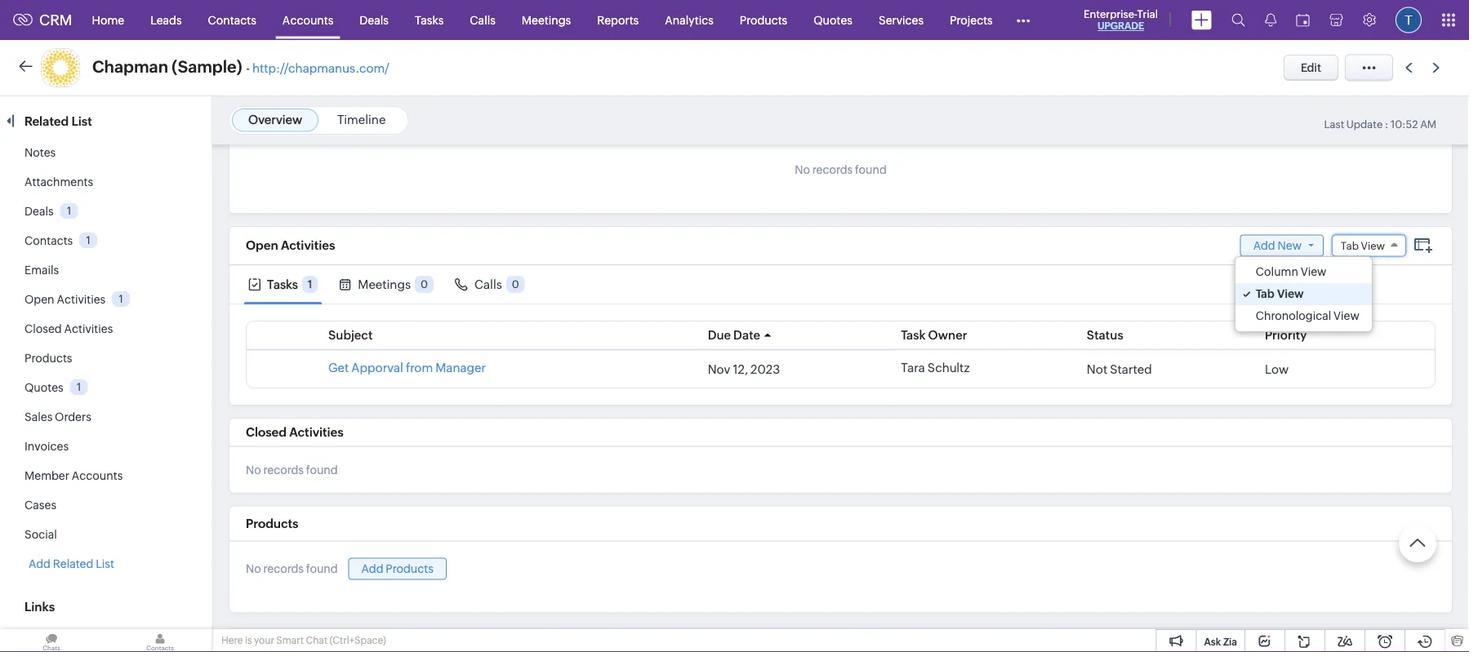 Task type: vqa. For each thing, say whether or not it's contained in the screenshot.
right open activities
yes



Task type: locate. For each thing, give the bounding box(es) containing it.
0 horizontal spatial add
[[29, 558, 51, 571]]

meetings inside tab
[[358, 278, 411, 292]]

closed
[[25, 323, 62, 336], [246, 426, 287, 440]]

tab inside field
[[1341, 240, 1359, 252]]

1 horizontal spatial deals link
[[347, 0, 402, 40]]

1 horizontal spatial tab view
[[1341, 240, 1386, 252]]

sales
[[25, 411, 53, 424]]

chapman (sample) - http://chapmanus.com/
[[92, 58, 390, 76]]

view down column view
[[1278, 287, 1304, 301]]

get
[[328, 362, 349, 376]]

priority
[[1265, 329, 1307, 343]]

1 up orders
[[77, 381, 81, 394]]

0 horizontal spatial quotes link
[[25, 382, 63, 395]]

view inside "option"
[[1334, 309, 1360, 323]]

contacts
[[208, 13, 256, 27], [25, 234, 73, 248]]

tasks
[[415, 13, 444, 27], [267, 278, 298, 292]]

1 horizontal spatial closed activities
[[246, 426, 344, 440]]

open activities up closed activities link
[[25, 293, 106, 306]]

0 inside meetings tab
[[421, 279, 428, 291]]

0 vertical spatial products link
[[727, 0, 801, 40]]

1 horizontal spatial 0
[[512, 279, 519, 291]]

0 horizontal spatial tasks
[[267, 278, 298, 292]]

smart
[[276, 636, 304, 647]]

0 horizontal spatial open
[[25, 293, 54, 306]]

products
[[740, 13, 788, 27], [25, 352, 72, 365], [246, 518, 299, 532], [386, 563, 434, 576]]

view
[[1362, 240, 1386, 252], [1301, 265, 1327, 278], [1278, 287, 1304, 301], [1334, 309, 1360, 323]]

deals left tasks link
[[360, 13, 389, 27]]

0 horizontal spatial meetings
[[358, 278, 411, 292]]

products link down closed activities link
[[25, 352, 72, 365]]

calls inside tab
[[475, 278, 502, 292]]

related down social link
[[53, 558, 93, 571]]

records
[[813, 164, 853, 177], [264, 464, 304, 477], [264, 563, 304, 577]]

0 horizontal spatial tab
[[1256, 287, 1275, 301]]

invoices
[[25, 440, 69, 453]]

1 right open activities link
[[119, 293, 123, 305]]

column
[[1256, 265, 1299, 278]]

1 vertical spatial deals link
[[25, 205, 54, 218]]

open activities link
[[25, 293, 106, 306]]

contacts up 'chapman (sample) - http://chapmanus.com/'
[[208, 13, 256, 27]]

2 vertical spatial found
[[306, 563, 338, 577]]

quotes link up sales
[[25, 382, 63, 395]]

open activities
[[246, 239, 335, 253], [25, 293, 106, 306]]

add left new at the right of page
[[1254, 239, 1276, 252]]

add down "social"
[[29, 558, 51, 571]]

here
[[221, 636, 243, 647]]

deals
[[360, 13, 389, 27], [25, 205, 54, 218]]

1 horizontal spatial open
[[246, 239, 278, 253]]

status
[[1087, 329, 1124, 343]]

contacts link up 'chapman (sample) - http://chapmanus.com/'
[[195, 0, 269, 40]]

0 vertical spatial related
[[25, 114, 69, 128]]

cases
[[25, 499, 56, 512]]

1
[[67, 205, 71, 217], [86, 234, 91, 247], [308, 279, 312, 291], [119, 293, 123, 305], [77, 381, 81, 394]]

1 vertical spatial no
[[246, 464, 261, 477]]

new
[[1278, 239, 1302, 252]]

view up column view option
[[1362, 240, 1386, 252]]

0 vertical spatial deals link
[[347, 0, 402, 40]]

0 vertical spatial closed activities
[[25, 323, 113, 336]]

accounts
[[283, 13, 334, 27], [72, 470, 123, 483]]

last update : 10:52 am
[[1325, 118, 1437, 131]]

chronological view
[[1256, 309, 1360, 323]]

found
[[855, 164, 887, 177], [306, 464, 338, 477], [306, 563, 338, 577]]

view up tab view option
[[1301, 265, 1327, 278]]

(sample)
[[172, 58, 242, 76]]

1 up open activities link
[[86, 234, 91, 247]]

1 horizontal spatial meetings
[[522, 13, 571, 27]]

1 horizontal spatial accounts
[[283, 13, 334, 27]]

started
[[1110, 363, 1153, 377]]

0 horizontal spatial quotes
[[25, 382, 63, 395]]

view down tab view option
[[1334, 309, 1360, 323]]

0 vertical spatial tab view
[[1341, 240, 1386, 252]]

0 vertical spatial list
[[71, 114, 92, 128]]

0 for meetings
[[421, 279, 428, 291]]

tasks inside 'tab'
[[267, 278, 298, 292]]

1 vertical spatial closed
[[246, 426, 287, 440]]

update
[[1347, 118, 1383, 131]]

add for add products
[[362, 563, 384, 576]]

products link
[[727, 0, 801, 40], [25, 352, 72, 365]]

open activities up tasks 'tab' at the top left of page
[[246, 239, 335, 253]]

add
[[1254, 239, 1276, 252], [29, 558, 51, 571], [362, 563, 384, 576]]

nov
[[708, 363, 731, 377]]

tara
[[901, 362, 925, 376]]

tab list containing tasks
[[230, 266, 1453, 305]]

meetings up "subject"
[[358, 278, 411, 292]]

view inside field
[[1362, 240, 1386, 252]]

orders
[[55, 411, 91, 424]]

:
[[1385, 118, 1389, 131]]

nov 12, 2023
[[708, 363, 780, 377]]

zia
[[1224, 637, 1238, 648]]

tasks tab
[[244, 266, 322, 304]]

0 for calls
[[512, 279, 519, 291]]

contacts link up emails link
[[25, 234, 73, 248]]

contacts up emails link
[[25, 234, 73, 248]]

activities up closed activities link
[[57, 293, 106, 306]]

1 vertical spatial contacts link
[[25, 234, 73, 248]]

products link right the analytics
[[727, 0, 801, 40]]

closed activities down open activities link
[[25, 323, 113, 336]]

0 horizontal spatial tab view
[[1256, 287, 1304, 301]]

1 horizontal spatial tab
[[1341, 240, 1359, 252]]

accounts link
[[269, 0, 347, 40]]

enterprise-trial upgrade
[[1084, 8, 1158, 31]]

1 vertical spatial products link
[[25, 352, 72, 365]]

closed activities down get
[[246, 426, 344, 440]]

0 horizontal spatial 0
[[421, 279, 428, 291]]

0 vertical spatial closed
[[25, 323, 62, 336]]

0 vertical spatial quotes link
[[801, 0, 866, 40]]

0 horizontal spatial contacts
[[25, 234, 73, 248]]

tab list
[[230, 266, 1453, 305]]

ask
[[1205, 637, 1222, 648]]

leads link
[[137, 0, 195, 40]]

1 for quotes
[[77, 381, 81, 394]]

deals link up the http://chapmanus.com/
[[347, 0, 402, 40]]

quotes link left the services on the right of page
[[801, 0, 866, 40]]

no records found
[[795, 164, 887, 177], [246, 464, 338, 477], [246, 563, 338, 577]]

analytics link
[[652, 0, 727, 40]]

0 vertical spatial meetings
[[522, 13, 571, 27]]

accounts right member at left
[[72, 470, 123, 483]]

1 vertical spatial tab view
[[1256, 287, 1304, 301]]

2 horizontal spatial add
[[1254, 239, 1276, 252]]

next record image
[[1433, 62, 1444, 73]]

meetings right 'calls' link
[[522, 13, 571, 27]]

no
[[795, 164, 810, 177], [246, 464, 261, 477], [246, 563, 261, 577]]

view for tab view option
[[1278, 287, 1304, 301]]

0 horizontal spatial deals link
[[25, 205, 54, 218]]

0 vertical spatial tab
[[1341, 240, 1359, 252]]

1 horizontal spatial add
[[362, 563, 384, 576]]

chats image
[[0, 630, 103, 653]]

contacts link
[[195, 0, 269, 40], [25, 234, 73, 248]]

previous record image
[[1406, 62, 1413, 73]]

0 horizontal spatial products link
[[25, 352, 72, 365]]

1 horizontal spatial contacts link
[[195, 0, 269, 40]]

1 vertical spatial calls
[[475, 278, 502, 292]]

1 horizontal spatial tasks
[[415, 13, 444, 27]]

related up notes 'link'
[[25, 114, 69, 128]]

deals link
[[347, 0, 402, 40], [25, 205, 54, 218]]

crm link
[[13, 12, 72, 28]]

1 horizontal spatial deals
[[360, 13, 389, 27]]

projects link
[[937, 0, 1006, 40]]

1 horizontal spatial quotes link
[[801, 0, 866, 40]]

0 vertical spatial open activities
[[246, 239, 335, 253]]

deals link down attachments
[[25, 205, 54, 218]]

1 vertical spatial tasks
[[267, 278, 298, 292]]

0 horizontal spatial accounts
[[72, 470, 123, 483]]

1 vertical spatial list
[[96, 558, 114, 571]]

2 0 from the left
[[512, 279, 519, 291]]

open down emails link
[[25, 293, 54, 306]]

calls
[[470, 13, 496, 27], [475, 278, 502, 292]]

1 vertical spatial open activities
[[25, 293, 106, 306]]

1 vertical spatial no records found
[[246, 464, 338, 477]]

1 horizontal spatial list
[[96, 558, 114, 571]]

closed activities
[[25, 323, 113, 336], [246, 426, 344, 440]]

open up tasks 'tab' at the top left of page
[[246, 239, 278, 253]]

1 down attachments
[[67, 205, 71, 217]]

quotes left the services on the right of page
[[814, 13, 853, 27]]

0 vertical spatial deals
[[360, 13, 389, 27]]

accounts up the http://chapmanus.com/
[[283, 13, 334, 27]]

tab up column view option
[[1341, 240, 1359, 252]]

notes link
[[25, 146, 56, 159]]

0 vertical spatial quotes
[[814, 13, 853, 27]]

home link
[[79, 0, 137, 40]]

0 vertical spatial found
[[855, 164, 887, 177]]

due date
[[708, 329, 761, 343]]

2 vertical spatial no records found
[[246, 563, 338, 577]]

0 horizontal spatial open activities
[[25, 293, 106, 306]]

timeline link
[[337, 113, 386, 127]]

quotes up sales
[[25, 382, 63, 395]]

tab view down column
[[1256, 287, 1304, 301]]

tab view up column view option
[[1341, 240, 1386, 252]]

list box
[[1236, 257, 1372, 332]]

0 vertical spatial accounts
[[283, 13, 334, 27]]

services link
[[866, 0, 937, 40]]

timeline
[[337, 113, 386, 127]]

1 vertical spatial meetings
[[358, 278, 411, 292]]

chat
[[306, 636, 328, 647]]

1 vertical spatial open
[[25, 293, 54, 306]]

add up the (ctrl+space)
[[362, 563, 384, 576]]

0 inside calls tab
[[512, 279, 519, 291]]

1 horizontal spatial contacts
[[208, 13, 256, 27]]

tab down column
[[1256, 287, 1275, 301]]

tab view option
[[1236, 283, 1372, 305]]

quotes
[[814, 13, 853, 27], [25, 382, 63, 395]]

1 left meetings tab
[[308, 279, 312, 291]]

column view option
[[1236, 261, 1372, 283]]

1 vertical spatial deals
[[25, 205, 54, 218]]

list box containing column view
[[1236, 257, 1372, 332]]

date
[[734, 329, 761, 343]]

1 0 from the left
[[421, 279, 428, 291]]

1 vertical spatial accounts
[[72, 470, 123, 483]]

deals down attachments
[[25, 205, 54, 218]]

related
[[25, 114, 69, 128], [53, 558, 93, 571]]

0 horizontal spatial deals
[[25, 205, 54, 218]]

1 vertical spatial tab
[[1256, 287, 1275, 301]]

add products
[[362, 563, 434, 576]]

1 vertical spatial closed activities
[[246, 426, 344, 440]]

1 vertical spatial found
[[306, 464, 338, 477]]



Task type: describe. For each thing, give the bounding box(es) containing it.
2023
[[751, 363, 780, 377]]

am
[[1421, 118, 1437, 131]]

related list
[[25, 114, 95, 128]]

0 vertical spatial calls
[[470, 13, 496, 27]]

invoices link
[[25, 440, 69, 453]]

chronological view option
[[1236, 305, 1372, 327]]

view for chronological view "option"
[[1334, 309, 1360, 323]]

chronological
[[1256, 309, 1332, 323]]

emails
[[25, 264, 59, 277]]

attachments link
[[25, 176, 93, 189]]

0 vertical spatial contacts link
[[195, 0, 269, 40]]

1 horizontal spatial open activities
[[246, 239, 335, 253]]

0 vertical spatial no
[[795, 164, 810, 177]]

0 vertical spatial open
[[246, 239, 278, 253]]

tab inside option
[[1256, 287, 1275, 301]]

links
[[25, 600, 55, 615]]

enterprise-
[[1084, 8, 1138, 20]]

analytics
[[665, 13, 714, 27]]

overview
[[248, 113, 302, 127]]

10:52
[[1391, 118, 1419, 131]]

add for add related list
[[29, 558, 51, 571]]

member accounts
[[25, 470, 123, 483]]

Tab View field
[[1332, 235, 1407, 257]]

member accounts link
[[25, 470, 123, 483]]

calls tab
[[451, 266, 529, 304]]

from
[[406, 362, 433, 376]]

not started
[[1087, 363, 1153, 377]]

task
[[901, 329, 926, 343]]

emails link
[[25, 264, 59, 277]]

meetings link
[[509, 0, 584, 40]]

add new
[[1254, 239, 1302, 252]]

1 vertical spatial related
[[53, 558, 93, 571]]

apporval
[[351, 362, 403, 376]]

0 horizontal spatial closed
[[25, 323, 62, 336]]

chapman
[[92, 58, 168, 76]]

contacts image
[[109, 630, 212, 653]]

column view
[[1256, 265, 1327, 278]]

overview link
[[248, 113, 302, 127]]

2 vertical spatial no
[[246, 563, 261, 577]]

0 horizontal spatial list
[[71, 114, 92, 128]]

closed activities link
[[25, 323, 113, 336]]

cases link
[[25, 499, 56, 512]]

2 vertical spatial records
[[264, 563, 304, 577]]

notes
[[25, 146, 56, 159]]

1 for deals
[[67, 205, 71, 217]]

here is your smart chat (ctrl+space)
[[221, 636, 386, 647]]

last
[[1325, 118, 1345, 131]]

member
[[25, 470, 69, 483]]

tab view inside field
[[1341, 240, 1386, 252]]

1 vertical spatial contacts
[[25, 234, 73, 248]]

calls link
[[457, 0, 509, 40]]

activities down get
[[289, 426, 344, 440]]

0 vertical spatial tasks
[[415, 13, 444, 27]]

http://chapmanus.com/ link
[[252, 61, 390, 76]]

12,
[[733, 363, 748, 377]]

activities up tasks 'tab' at the top left of page
[[281, 239, 335, 253]]

subject
[[328, 329, 373, 343]]

manager
[[436, 362, 486, 376]]

services
[[879, 13, 924, 27]]

1 vertical spatial quotes
[[25, 382, 63, 395]]

is
[[245, 636, 252, 647]]

edit
[[1301, 61, 1322, 74]]

add for add new
[[1254, 239, 1276, 252]]

1 inside tasks 'tab'
[[308, 279, 312, 291]]

meetings tab
[[335, 266, 438, 304]]

sales orders link
[[25, 411, 91, 424]]

0 vertical spatial records
[[813, 164, 853, 177]]

1 for open activities
[[119, 293, 123, 305]]

0 vertical spatial no records found
[[795, 164, 887, 177]]

attachments
[[25, 176, 93, 189]]

1 horizontal spatial closed
[[246, 426, 287, 440]]

1 horizontal spatial quotes
[[814, 13, 853, 27]]

-
[[246, 61, 250, 76]]

task owner
[[901, 329, 968, 343]]

0 horizontal spatial contacts link
[[25, 234, 73, 248]]

tab view inside option
[[1256, 287, 1304, 301]]

(ctrl+space)
[[330, 636, 386, 647]]

tasks link
[[402, 0, 457, 40]]

add related list
[[29, 558, 114, 571]]

sales orders
[[25, 411, 91, 424]]

not
[[1087, 363, 1108, 377]]

reports link
[[584, 0, 652, 40]]

social link
[[25, 529, 57, 542]]

social
[[25, 529, 57, 542]]

low
[[1265, 363, 1289, 377]]

1 horizontal spatial products link
[[727, 0, 801, 40]]

1 vertical spatial records
[[264, 464, 304, 477]]

crm
[[39, 12, 72, 28]]

schultz
[[928, 362, 970, 376]]

edit button
[[1284, 55, 1339, 81]]

due
[[708, 329, 731, 343]]

tara schultz
[[901, 362, 970, 376]]

view for column view option
[[1301, 265, 1327, 278]]

projects
[[950, 13, 993, 27]]

0 horizontal spatial closed activities
[[25, 323, 113, 336]]

get apporval from manager link
[[328, 362, 486, 379]]

http://chapmanus.com/
[[252, 61, 390, 76]]

leads
[[150, 13, 182, 27]]

add products link
[[348, 559, 447, 581]]

owner
[[929, 329, 968, 343]]

0 vertical spatial contacts
[[208, 13, 256, 27]]

1 for contacts
[[86, 234, 91, 247]]

activities down open activities link
[[64, 323, 113, 336]]

trial
[[1138, 8, 1158, 20]]

ask zia
[[1205, 637, 1238, 648]]

your
[[254, 636, 274, 647]]

1 vertical spatial quotes link
[[25, 382, 63, 395]]

home
[[92, 13, 124, 27]]



